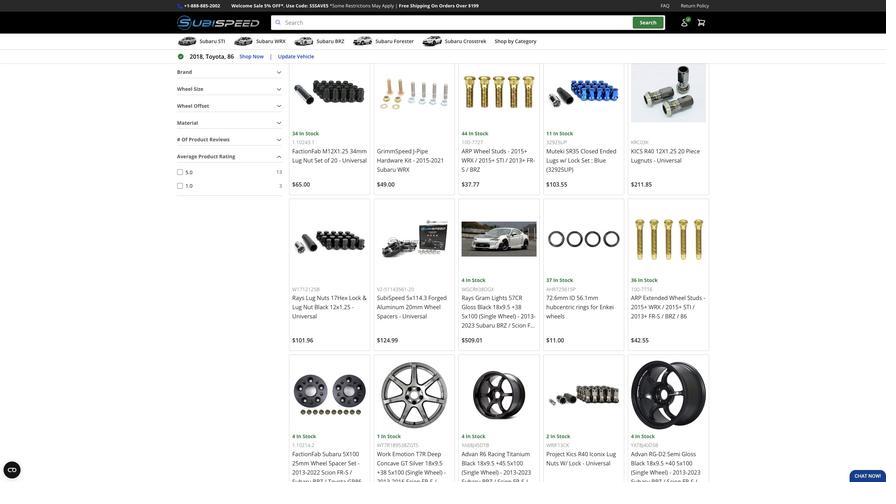 Task type: vqa. For each thing, say whether or not it's contained in the screenshot.
$42.55
yes



Task type: locate. For each thing, give the bounding box(es) containing it.
0 vertical spatial of
[[182, 136, 187, 143]]

1
[[377, 433, 380, 440]]

2018,
[[190, 53, 204, 61]]

shop left 'now'
[[240, 53, 252, 60]]

brz up $37.77
[[470, 166, 480, 174]]

arp wheel studs - 2015+ wrx / 2015+ sti / 2013+ fr-s / brz image
[[462, 55, 537, 130]]

+1-
[[184, 2, 191, 9]]

2 vertical spatial sti
[[684, 304, 692, 312]]

set left :
[[582, 157, 590, 165]]

5x100 up 2016
[[388, 469, 404, 477]]

0 horizontal spatial r40
[[578, 451, 588, 459]]

in for work emotion t7r deep concave gt silver 18x9.5 +38 5x100 (single wheel) - 2013-2016 scion fr-
[[381, 433, 386, 440]]

1 vertical spatial arp
[[631, 295, 642, 302]]

advan
[[462, 451, 478, 459], [631, 451, 648, 459]]

kics r40 12x1.25 20 piece lugnuts - universal image
[[631, 55, 706, 130]]

2 vertical spatial 20
[[409, 286, 414, 293]]

- inside 4 in stock yat8j40dsb advan rg-d2 semi gloss black 18x9.5 +40 5x100 (single wheel) - 2013-2023 subaru brz / scion fr-
[[670, 469, 672, 477]]

gloss down the gram
[[462, 304, 476, 312]]

vehicle
[[297, 53, 314, 60]]

stock up 1.10243.1 on the left of the page
[[306, 130, 319, 137]]

universal down 12x1.25
[[657, 157, 682, 165]]

0 horizontal spatial of
[[182, 136, 187, 143]]

black inside w1712125b rays lug nuts 17hex lock & lug nut black 12x1.25 - universal
[[315, 304, 329, 312]]

0 vertical spatial gloss
[[462, 304, 476, 312]]

blue
[[595, 157, 606, 165]]

44
[[462, 130, 468, 137]]

*some restrictions may apply | free shipping on orders over $199
[[330, 2, 479, 9]]

sti inside 44 in stock 100-7727 arp wheel studs - 2015+ wrx / 2015+ sti / 2013+ fr- s / brz
[[497, 157, 504, 165]]

fr- inside 36 in stock 100-7716 arp extended wheel studs - 2015+ wrx / 2015+ sti / 2013+ fr-s / brz / 86
[[649, 313, 657, 321]]

4 inside 4 in stock 1.10214.2 factionfab subaru 5x100 25mm wheel spacer set - 2013-2022 scion fr-s / subaru brz / toyota gr86
[[292, 433, 295, 440]]

factionfab down 1.10243.1 on the left of the page
[[292, 148, 321, 155]]

1 vertical spatial gloss
[[682, 451, 696, 459]]

5x100 inside '4 in stock ya68j45dtb advan r6 racing titanium black 18x9.5 +45 5x100 (single wheel) - 2013-2023 subaru brz / scion fr-'
[[507, 460, 523, 468]]

wheel inside 44 in stock 100-7727 arp wheel studs - 2015+ wrx / 2015+ sti / 2013+ fr- s / brz
[[474, 148, 490, 155]]

brz down rg-
[[652, 478, 662, 483]]

in inside '4 in stock ya68j45dtb advan r6 racing titanium black 18x9.5 +45 5x100 (single wheel) - 2013-2023 subaru brz / scion fr-'
[[466, 433, 471, 440]]

4 for advan rg-d2 semi gloss black 18x9.5 +40 5x100 (single wheel) - 2013-2023 subaru brz / scion fr-
[[631, 433, 634, 440]]

advan down yat8j40dsb
[[631, 451, 648, 459]]

in right 34
[[299, 130, 304, 137]]

stock for arp extended wheel studs - 2015+ wrx / 2015+ sti / 2013+ fr-s / brz / 86
[[645, 277, 658, 284]]

0 horizontal spatial forester
[[394, 38, 414, 45]]

rays inside 4 in stock wgcrx38dgx rays gram lights 57cr gloss black 18x9.5 +38 5x100 (single wheel) - 2013- 2023 subaru brz / scion fr- s / toyota gr86 / 2014-2018 subaru forester
[[462, 295, 474, 302]]

product
[[189, 136, 208, 143], [199, 153, 218, 160]]

universal inside 2 in stock wrif13ck project kics r40 iconix lug nuts w/ lock - universal
[[586, 460, 611, 468]]

black inside 4 in stock wgcrx38dgx rays gram lights 57cr gloss black 18x9.5 +38 5x100 (single wheel) - 2013- 2023 subaru brz / scion fr- s / toyota gr86 / 2014-2018 subaru forester
[[478, 304, 492, 312]]

subaru inside dropdown button
[[317, 38, 334, 45]]

material
[[177, 119, 198, 126]]

4 in stock 1.10214.2 factionfab subaru 5x100 25mm wheel spacer set - 2013-2022 scion fr-s / subaru brz / toyota gr86
[[292, 433, 362, 483]]

in inside 4 in stock yat8j40dsb advan rg-d2 semi gloss black 18x9.5 +40 5x100 (single wheel) - 2013-2023 subaru brz / scion fr-
[[636, 433, 640, 440]]

arp for arp wheel studs - 2015+ wrx / 2015+ sti / 2013+ fr- s / brz
[[462, 148, 472, 155]]

gr86 inside 4 in stock 1.10214.2 factionfab subaru 5x100 25mm wheel spacer set - 2013-2022 scion fr-s / subaru brz / toyota gr86
[[348, 478, 362, 483]]

universal down 20mm
[[403, 313, 427, 321]]

brz
[[335, 38, 345, 45], [470, 166, 480, 174], [665, 313, 676, 321], [497, 322, 507, 330], [313, 478, 323, 483], [482, 478, 493, 483], [652, 478, 662, 483]]

(single down silver
[[406, 469, 423, 477]]

lock down sr35
[[568, 157, 580, 165]]

37 in stock ahr725615p 72.6mm id 56.1mm hubcentric rings for enkei wheels
[[547, 277, 614, 321]]

s inside 44 in stock 100-7727 arp wheel studs - 2015+ wrx / 2015+ sti / 2013+ fr- s / brz
[[462, 166, 465, 174]]

nut down w1712125b
[[303, 304, 313, 312]]

in for factionfab m12x1.25 34mm lug nut set of 20 - universal
[[299, 130, 304, 137]]

1 vertical spatial +38
[[377, 469, 387, 477]]

factionfab m12x1.25 34mm lug nut set of 20 - universal image
[[292, 55, 367, 130]]

(single inside '4 in stock ya68j45dtb advan r6 racing titanium black 18x9.5 +45 5x100 (single wheel) - 2013-2023 subaru brz / scion fr-'
[[462, 469, 479, 477]]

stock up 1.10214.2
[[303, 433, 316, 440]]

(single down ya68j45dtb
[[462, 469, 479, 477]]

4 inside '4 in stock ya68j45dtb advan r6 racing titanium black 18x9.5 +45 5x100 (single wheel) - 2013-2023 subaru brz / scion fr-'
[[462, 433, 465, 440]]

r40 up the lugnuts
[[645, 148, 655, 155]]

stock up ahr725615p
[[560, 277, 573, 284]]

in for arp wheel studs - 2015+ wrx / 2015+ sti / 2013+ fr- s / brz
[[469, 130, 474, 137]]

subispeed 5x114.3 forged aluminum 20mm wheel spacers - universal image
[[377, 202, 452, 277]]

brz inside 36 in stock 100-7716 arp extended wheel studs - 2015+ wrx / 2015+ sti / 2013+ fr-s / brz / 86
[[665, 313, 676, 321]]

project
[[547, 451, 565, 459]]

0 vertical spatial 100-
[[462, 139, 472, 146]]

wrx down extended
[[649, 304, 661, 312]]

0 horizontal spatial arp
[[462, 148, 472, 155]]

of inside dropdown button
[[182, 136, 187, 143]]

arp for arp extended wheel studs - 2015+ wrx / 2015+ sti / 2013+ fr-s / brz / 86
[[631, 295, 642, 302]]

rays gram lights 57cr gloss black 18x9.5 +38 5x100 (single wheel) - 2013-2023 subaru brz / scion fr-s / toyota gr86 / 2014-2018 subaru forester image
[[462, 202, 537, 277]]

1 vertical spatial shop
[[240, 53, 252, 60]]

1 vertical spatial forester
[[482, 341, 504, 348]]

100- down 36
[[631, 286, 641, 293]]

on
[[431, 2, 438, 9]]

1 horizontal spatial forester
[[482, 341, 504, 348]]

2 advan from the left
[[631, 451, 648, 459]]

in inside 37 in stock ahr725615p 72.6mm id 56.1mm hubcentric rings for enkei wheels
[[554, 277, 559, 284]]

in up ya68j45dtb
[[466, 433, 471, 440]]

stock inside 4 in stock 1.10214.2 factionfab subaru 5x100 25mm wheel spacer set - 2013-2022 scion fr-s / subaru brz / toyota gr86
[[303, 433, 316, 440]]

1 vertical spatial 100-
[[631, 286, 641, 293]]

wheel) inside 4 in stock yat8j40dsb advan rg-d2 semi gloss black 18x9.5 +40 5x100 (single wheel) - 2013-2023 subaru brz / scion fr-
[[650, 469, 668, 477]]

arp inside 44 in stock 100-7727 arp wheel studs - 2015+ wrx / 2015+ sti / 2013+ fr- s / brz
[[462, 148, 472, 155]]

0 horizontal spatial nuts
[[317, 295, 330, 302]]

2013- down '+45' at the right of page
[[504, 469, 518, 477]]

open widget image
[[4, 462, 21, 479]]

(single
[[479, 313, 497, 321], [406, 469, 423, 477], [462, 469, 479, 477], [631, 469, 649, 477]]

2 horizontal spatial set
[[582, 157, 590, 165]]

18x9.5 inside 1 in stock wt7r189538zgts work emotion t7r deep concave gt silver 18x9.5 +38 5x100 (single wheel) - 2013-2016 scion fr-
[[425, 460, 443, 468]]

factionfab inside 4 in stock 1.10214.2 factionfab subaru 5x100 25mm wheel spacer set - 2013-2022 scion fr-s / subaru brz / toyota gr86
[[292, 451, 321, 459]]

wheel inside 36 in stock 100-7716 arp extended wheel studs - 2015+ wrx / 2015+ sti / 2013+ fr-s / brz / 86
[[670, 295, 686, 302]]

+38 inside 4 in stock wgcrx38dgx rays gram lights 57cr gloss black 18x9.5 +38 5x100 (single wheel) - 2013- 2023 subaru brz / scion fr- s / toyota gr86 / 2014-2018 subaru forester
[[512, 304, 522, 312]]

black inside '4 in stock ya68j45dtb advan r6 racing titanium black 18x9.5 +45 5x100 (single wheel) - 2013-2023 subaru brz / scion fr-'
[[462, 460, 476, 468]]

shop left by
[[495, 38, 507, 45]]

gloss right the semi
[[682, 451, 696, 459]]

0 horizontal spatial sti
[[218, 38, 225, 45]]

1 vertical spatial toyota
[[328, 478, 346, 483]]

fr-
[[527, 157, 535, 165], [649, 313, 657, 321], [528, 322, 536, 330], [337, 469, 345, 477], [422, 478, 430, 483], [513, 478, 522, 483], [683, 478, 691, 483]]

1 horizontal spatial 100-
[[631, 286, 641, 293]]

advan for black
[[631, 451, 648, 459]]

1 horizontal spatial |
[[395, 2, 398, 9]]

apply
[[382, 2, 394, 9]]

0 vertical spatial sti
[[218, 38, 225, 45]]

in right 37
[[554, 277, 559, 284]]

(single down the gram
[[479, 313, 497, 321]]

stock inside 4 in stock wgcrx38dgx rays gram lights 57cr gloss black 18x9.5 +38 5x100 (single wheel) - 2013- 2023 subaru brz / scion fr- s / toyota gr86 / 2014-2018 subaru forester
[[472, 277, 486, 284]]

0 vertical spatial 20
[[678, 148, 685, 155]]

5x100
[[343, 451, 359, 459]]

of right #
[[182, 136, 187, 143]]

86
[[228, 53, 234, 61], [681, 313, 687, 321]]

2 nut from the top
[[303, 304, 313, 312]]

5x100 inside 4 in stock wgcrx38dgx rays gram lights 57cr gloss black 18x9.5 +38 5x100 (single wheel) - 2013- 2023 subaru brz / scion fr- s / toyota gr86 / 2014-2018 subaru forester
[[462, 313, 478, 321]]

2023 inside 4 in stock wgcrx38dgx rays gram lights 57cr gloss black 18x9.5 +38 5x100 (single wheel) - 2013- 2023 subaru brz / scion fr- s / toyota gr86 / 2014-2018 subaru forester
[[462, 322, 475, 330]]

1 vertical spatial nuts
[[547, 460, 559, 468]]

20 down m12x1.25
[[331, 157, 338, 165]]

1 horizontal spatial +38
[[512, 304, 522, 312]]

in up 1.10214.2
[[297, 433, 301, 440]]

factionfab down 1.10214.2
[[292, 451, 321, 459]]

1 vertical spatial sti
[[497, 157, 504, 165]]

advan for 18x9.5
[[462, 451, 478, 459]]

stock for factionfab subaru 5x100 25mm wheel spacer set - 2013-2022 scion fr-s / subaru brz / toyota gr86
[[303, 433, 316, 440]]

brz left a subaru forester thumbnail image
[[335, 38, 345, 45]]

wheel left size
[[177, 86, 193, 92]]

use
[[286, 2, 295, 9]]

factionfab for wheel
[[292, 451, 321, 459]]

18x9.5 inside 4 in stock wgcrx38dgx rays gram lights 57cr gloss black 18x9.5 +38 5x100 (single wheel) - 2013- 2023 subaru brz / scion fr- s / toyota gr86 / 2014-2018 subaru forester
[[493, 304, 511, 312]]

subaru crosstrek
[[445, 38, 487, 45]]

advan inside '4 in stock ya68j45dtb advan r6 racing titanium black 18x9.5 +45 5x100 (single wheel) - 2013-2023 subaru brz / scion fr-'
[[462, 451, 478, 459]]

nut inside w1712125b rays lug nuts 17hex lock & lug nut black 12x1.25 - universal
[[303, 304, 313, 312]]

- inside the 34 in stock 1.10243.1 factionfab m12x1.25 34mm lug nut set of 20 - universal
[[339, 157, 341, 165]]

gt
[[401, 460, 408, 468]]

universal inside v2-51143561-20 subispeed 5x114.3 forged aluminum 20mm wheel spacers - universal
[[403, 313, 427, 321]]

20 up the 5x114.3
[[409, 286, 414, 293]]

in up yat8j40dsb
[[636, 433, 640, 440]]

0 vertical spatial lock
[[568, 157, 580, 165]]

1 horizontal spatial arp
[[631, 295, 642, 302]]

1 vertical spatial |
[[270, 53, 273, 61]]

0 horizontal spatial toyota
[[328, 478, 346, 483]]

in right 2
[[551, 433, 556, 440]]

faq link
[[661, 2, 670, 10]]

toyota inside 4 in stock wgcrx38dgx rays gram lights 57cr gloss black 18x9.5 +38 5x100 (single wheel) - 2013- 2023 subaru brz / scion fr- s / toyota gr86 / 2014-2018 subaru forester
[[470, 331, 488, 339]]

project kics r40 iconix lug nuts w/ lock - universal image
[[547, 358, 622, 433]]

2013- down 25mm
[[292, 469, 307, 477]]

/ inside 4 in stock yat8j40dsb advan rg-d2 semi gloss black 18x9.5 +40 5x100 (single wheel) - 2013-2023 subaru brz / scion fr-
[[664, 478, 666, 483]]

gram
[[476, 295, 490, 302]]

888-
[[191, 2, 200, 9]]

18x9.5 down r6
[[477, 460, 495, 468]]

stock up wgcrx38dgx
[[472, 277, 486, 284]]

subaru sti button
[[177, 35, 225, 49]]

| right 'now'
[[270, 53, 273, 61]]

in inside 1 in stock wt7r189538zgts work emotion t7r deep concave gt silver 18x9.5 +38 5x100 (single wheel) - 2013-2016 scion fr-
[[381, 433, 386, 440]]

stock up 32925up
[[560, 130, 573, 137]]

0 horizontal spatial shop
[[240, 53, 252, 60]]

d2
[[659, 451, 666, 459]]

wrx
[[275, 38, 286, 45], [462, 157, 474, 165], [398, 166, 410, 174], [649, 304, 661, 312]]

stock inside 37 in stock ahr725615p 72.6mm id 56.1mm hubcentric rings for enkei wheels
[[560, 277, 573, 284]]

wheel size
[[177, 86, 203, 92]]

1 horizontal spatial toyota
[[470, 331, 488, 339]]

20 inside krc03k kics r40 12x1.25 20 piece lugnuts - universal
[[678, 148, 685, 155]]

| left free
[[395, 2, 398, 9]]

2 factionfab from the top
[[292, 451, 321, 459]]

0 horizontal spatial +38
[[377, 469, 387, 477]]

sti
[[218, 38, 225, 45], [497, 157, 504, 165], [684, 304, 692, 312]]

kics
[[631, 148, 643, 155]]

gloss inside 4 in stock wgcrx38dgx rays gram lights 57cr gloss black 18x9.5 +38 5x100 (single wheel) - 2013- 2023 subaru brz / scion fr- s / toyota gr86 / 2014-2018 subaru forester
[[462, 304, 476, 312]]

scion down spacer
[[322, 469, 336, 477]]

+38 down 57cr
[[512, 304, 522, 312]]

in for advan r6 racing titanium black 18x9.5 +45 5x100 (single wheel) - 2013-2023 subaru brz / scion fr-
[[466, 433, 471, 440]]

0 vertical spatial +38
[[512, 304, 522, 312]]

advan down ya68j45dtb
[[462, 451, 478, 459]]

stock for advan r6 racing titanium black 18x9.5 +45 5x100 (single wheel) - 2013-2023 subaru brz / scion fr-
[[472, 433, 486, 440]]

86 inside 36 in stock 100-7716 arp extended wheel studs - 2015+ wrx / 2015+ sti / 2013+ fr-s / brz / 86
[[681, 313, 687, 321]]

ya68j45dtb
[[462, 442, 489, 449]]

restrictions
[[346, 2, 371, 9]]

free
[[399, 2, 409, 9]]

1 vertical spatial lock
[[349, 295, 361, 302]]

brz down lights
[[497, 322, 507, 330]]

1 vertical spatial studs
[[688, 295, 702, 302]]

5x100
[[462, 313, 478, 321], [507, 460, 523, 468], [677, 460, 693, 468], [388, 469, 404, 477]]

2 horizontal spatial sti
[[684, 304, 692, 312]]

black down ya68j45dtb
[[462, 460, 476, 468]]

0 vertical spatial forester
[[394, 38, 414, 45]]

universal down iconix
[[586, 460, 611, 468]]

lug
[[292, 157, 302, 165], [306, 295, 316, 302], [292, 304, 302, 312], [607, 451, 616, 459]]

1 horizontal spatial r40
[[645, 148, 655, 155]]

brz down 2022
[[313, 478, 323, 483]]

in for arp extended wheel studs - 2015+ wrx / 2015+ sti / 2013+ fr-s / brz / 86
[[638, 277, 643, 284]]

subaru brz
[[317, 38, 345, 45]]

1 vertical spatial gr86
[[348, 478, 362, 483]]

+38 down concave
[[377, 469, 387, 477]]

1 vertical spatial nut
[[303, 304, 313, 312]]

0 horizontal spatial |
[[270, 53, 273, 61]]

average product rating button
[[177, 152, 282, 162]]

2023 for rays gram lights 57cr gloss black 18x9.5 +38 5x100 (single wheel) - 2013- 2023 subaru brz / scion fr- s / toyota gr86 / 2014-2018 subaru forester
[[462, 322, 475, 330]]

2018, toyota, 86
[[190, 53, 234, 61]]

of down m12x1.25
[[324, 157, 330, 165]]

- inside 36 in stock 100-7716 arp extended wheel studs - 2015+ wrx / 2015+ sti / 2013+ fr-s / brz / 86
[[704, 295, 706, 302]]

0 vertical spatial toyota
[[470, 331, 488, 339]]

spacers
[[377, 313, 398, 321]]

scion inside 4 in stock yat8j40dsb advan rg-d2 semi gloss black 18x9.5 +40 5x100 (single wheel) - 2013-2023 subaru brz / scion fr-
[[667, 478, 681, 483]]

universal right all
[[413, 39, 435, 46]]

enkei
[[600, 304, 614, 312]]

2013- inside '4 in stock ya68j45dtb advan r6 racing titanium black 18x9.5 +45 5x100 (single wheel) - 2013-2023 subaru brz / scion fr-'
[[504, 469, 518, 477]]

1 horizontal spatial gr86
[[489, 331, 504, 339]]

$49.00
[[377, 181, 395, 189]]

20 inside the 34 in stock 1.10243.1 factionfab m12x1.25 34mm lug nut set of 20 - universal
[[331, 157, 338, 165]]

update vehicle
[[278, 53, 314, 60]]

s inside 36 in stock 100-7716 arp extended wheel studs - 2015+ wrx / 2015+ sti / 2013+ fr-s / brz / 86
[[657, 313, 660, 321]]

wheel right extended
[[670, 295, 686, 302]]

|
[[395, 2, 398, 9], [270, 53, 273, 61]]

1.10214.2
[[292, 442, 315, 449]]

5x100 down the semi
[[677, 460, 693, 468]]

nuts inside w1712125b rays lug nuts 17hex lock & lug nut black 12x1.25 - universal
[[317, 295, 330, 302]]

0 vertical spatial shop
[[495, 38, 507, 45]]

wrx inside grimmspeed j-pipe hardware kit - 2015-2021 subaru wrx
[[398, 166, 410, 174]]

gr86 left 2014-
[[489, 331, 504, 339]]

forester
[[394, 38, 414, 45], [482, 341, 504, 348]]

$11.00
[[547, 337, 564, 345]]

universal up $101.96
[[292, 313, 317, 321]]

1 horizontal spatial of
[[324, 157, 330, 165]]

in for factionfab subaru 5x100 25mm wheel spacer set - 2013-2022 scion fr-s / subaru brz / toyota gr86
[[297, 433, 301, 440]]

1 horizontal spatial nuts
[[547, 460, 559, 468]]

lock
[[568, 157, 580, 165], [349, 295, 361, 302], [569, 460, 581, 468]]

*some
[[330, 2, 345, 9]]

1 advan from the left
[[462, 451, 478, 459]]

1 vertical spatial 2013+
[[631, 313, 648, 321]]

in inside the 34 in stock 1.10243.1 factionfab m12x1.25 34mm lug nut set of 20 - universal
[[299, 130, 304, 137]]

stock for project kics r40 iconix lug nuts w/ lock - universal
[[557, 433, 571, 440]]

1 horizontal spatial advan
[[631, 451, 648, 459]]

100- inside 36 in stock 100-7716 arp extended wheel studs - 2015+ wrx / 2015+ sti / 2013+ fr-s / brz / 86
[[631, 286, 641, 293]]

brz down r6
[[482, 478, 493, 483]]

1 rays from the left
[[292, 295, 305, 302]]

13
[[277, 169, 282, 176]]

0 vertical spatial gr86
[[489, 331, 504, 339]]

krc03k
[[631, 139, 649, 146]]

arp inside 36 in stock 100-7716 arp extended wheel studs - 2015+ wrx / 2015+ sti / 2013+ fr-s / brz / 86
[[631, 295, 642, 302]]

factionfab
[[292, 148, 321, 155], [292, 451, 321, 459]]

product up average product rating
[[189, 136, 208, 143]]

2013- down concave
[[377, 478, 392, 483]]

0 horizontal spatial gloss
[[462, 304, 476, 312]]

0 horizontal spatial advan
[[462, 451, 478, 459]]

wheel left offset
[[177, 103, 193, 109]]

1 nut from the top
[[303, 157, 313, 165]]

0 horizontal spatial set
[[315, 157, 323, 165]]

34 in stock 1.10243.1 factionfab m12x1.25 34mm lug nut set of 20 - universal
[[292, 130, 367, 165]]

2 vertical spatial lock
[[569, 460, 581, 468]]

set down the 5x100
[[348, 460, 357, 468]]

wheel) down +40
[[650, 469, 668, 477]]

nuts down project
[[547, 460, 559, 468]]

subaru wrx button
[[234, 35, 286, 49]]

2 horizontal spatial 2023
[[688, 469, 701, 477]]

+38
[[512, 304, 522, 312], [377, 469, 387, 477]]

work emotion t7r deep concave gt silver 18x9.5 +38 5x100 (single wheel) - 2013-2016 scion fr-s / 2013-2024 subaru brz / 2017-2024 toyota 86 image
[[377, 358, 452, 433]]

wrx up update
[[275, 38, 286, 45]]

100- down 44
[[462, 139, 472, 146]]

a subaru wrx thumbnail image image
[[234, 36, 254, 47]]

0 vertical spatial |
[[395, 2, 398, 9]]

search
[[640, 19, 657, 26]]

wheel) down '+45' at the right of page
[[481, 469, 499, 477]]

advan inside 4 in stock yat8j40dsb advan rg-d2 semi gloss black 18x9.5 +40 5x100 (single wheel) - 2013-2023 subaru brz / scion fr-
[[631, 451, 648, 459]]

1 vertical spatial 20
[[331, 157, 338, 165]]

shop inside dropdown button
[[495, 38, 507, 45]]

2013+ left lugs
[[509, 157, 526, 165]]

a subaru crosstrek thumbnail image image
[[423, 36, 442, 47]]

gloss inside 4 in stock yat8j40dsb advan rg-d2 semi gloss black 18x9.5 +40 5x100 (single wheel) - 2013-2023 subaru brz / scion fr-
[[682, 451, 696, 459]]

universal down the '34mm'
[[342, 157, 367, 165]]

18x9.5 down lights
[[493, 304, 511, 312]]

0 horizontal spatial 2023
[[462, 322, 475, 330]]

black down yat8j40dsb
[[631, 460, 645, 468]]

1 vertical spatial of
[[324, 157, 330, 165]]

stock up wt7r189538zgts
[[387, 433, 401, 440]]

wrif13ck
[[547, 442, 569, 449]]

5x100 down titanium
[[507, 460, 523, 468]]

of inside the 34 in stock 1.10243.1 factionfab m12x1.25 34mm lug nut set of 20 - universal
[[324, 157, 330, 165]]

results
[[299, 24, 316, 31]]

factionfab for nut
[[292, 148, 321, 155]]

1 horizontal spatial 20
[[409, 286, 414, 293]]

rays down w1712125b
[[292, 295, 305, 302]]

over
[[456, 2, 467, 9]]

4 for advan r6 racing titanium black 18x9.5 +45 5x100 (single wheel) - 2013-2023 subaru brz / scion fr-
[[462, 433, 465, 440]]

0 horizontal spatial 2013+
[[509, 157, 526, 165]]

1 horizontal spatial 2023
[[518, 469, 531, 477]]

lug inside 2 in stock wrif13ck project kics r40 iconix lug nuts w/ lock - universal
[[607, 451, 616, 459]]

1 horizontal spatial 2013+
[[631, 313, 648, 321]]

r40 inside krc03k kics r40 12x1.25 20 piece lugnuts - universal
[[645, 148, 655, 155]]

wheel offset button
[[177, 101, 282, 112]]

spacer
[[329, 460, 347, 468]]

2013- down +40
[[673, 469, 688, 477]]

set down m12x1.25
[[315, 157, 323, 165]]

0 vertical spatial studs
[[492, 148, 507, 155]]

stock inside 2 in stock wrif13ck project kics r40 iconix lug nuts w/ lock - universal
[[557, 433, 571, 440]]

1 in stock wt7r189538zgts work emotion t7r deep concave gt silver 18x9.5 +38 5x100 (single wheel) - 2013-2016 scion fr-
[[377, 433, 446, 483]]

krc03k kics r40 12x1.25 20 piece lugnuts - universal
[[631, 139, 700, 165]]

0 horizontal spatial rays
[[292, 295, 305, 302]]

0 horizontal spatial studs
[[492, 148, 507, 155]]

1 vertical spatial factionfab
[[292, 451, 321, 459]]

5.0 button
[[177, 170, 183, 175]]

2013- up 2018
[[521, 313, 536, 321]]

toyota inside 4 in stock 1.10214.2 factionfab subaru 5x100 25mm wheel spacer set - 2013-2022 scion fr-s / subaru brz / toyota gr86
[[328, 478, 346, 483]]

#
[[177, 136, 180, 143]]

4 in stock ya68j45dtb advan r6 racing titanium black 18x9.5 +45 5x100 (single wheel) - 2013-2023 subaru brz / scion fr-
[[462, 433, 531, 483]]

20mm
[[406, 304, 423, 312]]

in inside 4 in stock 1.10214.2 factionfab subaru 5x100 25mm wheel spacer set - 2013-2022 scion fr-s / subaru brz / toyota gr86
[[297, 433, 301, 440]]

$103.55
[[547, 181, 568, 189]]

s inside 4 in stock 1.10214.2 factionfab subaru 5x100 25mm wheel spacer set - 2013-2022 scion fr-s / subaru brz / toyota gr86
[[345, 469, 349, 477]]

lock down kics
[[569, 460, 581, 468]]

100- for arp extended wheel studs - 2015+ wrx / 2015+ sti / 2013+ fr-s / brz / 86
[[631, 286, 641, 293]]

advan rg-d2 semi gloss black 18x9.5 +40 5x100 (single wheel) - 2013-2023 subaru brz / scion fr-s / toyota gr86 / 2014-2018 subaru forester image
[[631, 358, 706, 433]]

2 rays from the left
[[462, 295, 474, 302]]

0 vertical spatial nuts
[[317, 295, 330, 302]]

4 up yat8j40dsb
[[631, 433, 634, 440]]

studs inside 36 in stock 100-7716 arp extended wheel studs - 2015+ wrx / 2015+ sti / 2013+ fr-s / brz / 86
[[688, 295, 702, 302]]

r40 right kics
[[578, 451, 588, 459]]

in right 44
[[469, 130, 474, 137]]

rg-
[[649, 451, 659, 459]]

brz inside 4 in stock yat8j40dsb advan rg-d2 semi gloss black 18x9.5 +40 5x100 (single wheel) - 2013-2023 subaru brz / scion fr-
[[652, 478, 662, 483]]

sti inside 36 in stock 100-7716 arp extended wheel studs - 2015+ wrx / 2015+ sti / 2013+ fr-s / brz / 86
[[684, 304, 692, 312]]

lugnuts
[[631, 157, 653, 165]]

273
[[289, 24, 298, 31]]

in right 36
[[638, 277, 643, 284]]

lock left &
[[349, 295, 361, 302]]

in right 1
[[381, 433, 386, 440]]

by:
[[648, 24, 655, 31]]

scion inside 4 in stock wgcrx38dgx rays gram lights 57cr gloss black 18x9.5 +38 5x100 (single wheel) - 2013- 2023 subaru brz / scion fr- s / toyota gr86 / 2014-2018 subaru forester
[[512, 322, 526, 330]]

1 horizontal spatial shop
[[495, 38, 507, 45]]

wheel) down lights
[[498, 313, 516, 321]]

nut down 1.10243.1 on the left of the page
[[303, 157, 313, 165]]

wheel up 2022
[[311, 460, 327, 468]]

may
[[372, 2, 381, 9]]

0 vertical spatial arp
[[462, 148, 472, 155]]

stock up yat8j40dsb
[[642, 433, 655, 440]]

1 horizontal spatial rays
[[462, 295, 474, 302]]

in
[[299, 130, 304, 137], [469, 130, 474, 137], [554, 130, 559, 137], [466, 277, 471, 284], [554, 277, 559, 284], [638, 277, 643, 284], [297, 433, 301, 440], [381, 433, 386, 440], [466, 433, 471, 440], [551, 433, 556, 440], [636, 433, 640, 440]]

gloss
[[462, 304, 476, 312], [682, 451, 696, 459]]

scion inside 4 in stock 1.10214.2 factionfab subaru 5x100 25mm wheel spacer set - 2013-2022 scion fr-s / subaru brz / toyota gr86
[[322, 469, 336, 477]]

0 horizontal spatial 86
[[228, 53, 234, 61]]

0 vertical spatial factionfab
[[292, 148, 321, 155]]

0 horizontal spatial 20
[[331, 157, 338, 165]]

stock up ya68j45dtb
[[472, 433, 486, 440]]

hardware
[[377, 157, 403, 165]]

- inside krc03k kics r40 12x1.25 20 piece lugnuts - universal
[[654, 157, 656, 165]]

return
[[681, 2, 696, 9]]

1 factionfab from the top
[[292, 148, 321, 155]]

0 vertical spatial nut
[[303, 157, 313, 165]]

0 vertical spatial 2013+
[[509, 157, 526, 165]]

nut inside the 34 in stock 1.10243.1 factionfab m12x1.25 34mm lug nut set of 20 - universal
[[303, 157, 313, 165]]

brz down extended
[[665, 313, 676, 321]]

1 horizontal spatial gloss
[[682, 451, 696, 459]]

scion down '+45' at the right of page
[[498, 478, 512, 483]]

in right 11
[[554, 130, 559, 137]]

0 horizontal spatial 100-
[[462, 139, 472, 146]]

arp down 7727
[[462, 148, 472, 155]]

wheel down the forged
[[424, 304, 441, 312]]

1 horizontal spatial 86
[[681, 313, 687, 321]]

18x9.5 down "deep"
[[425, 460, 443, 468]]

0 horizontal spatial gr86
[[348, 478, 362, 483]]

2013+ up "$42.55"
[[631, 313, 648, 321]]

12x1.25
[[656, 148, 677, 155]]

wt7r189538zgts
[[377, 442, 419, 449]]

arp down 7716
[[631, 295, 642, 302]]

grimmspeed j-pipe hardware kit - 2015-2021 subaru wrx image
[[377, 55, 452, 130]]

1 horizontal spatial studs
[[688, 295, 702, 302]]

0 vertical spatial r40
[[645, 148, 655, 155]]

search input field
[[271, 15, 666, 30]]

2 horizontal spatial 20
[[678, 148, 685, 155]]

in for rays gram lights 57cr gloss black 18x9.5 +38 5x100 (single wheel) - 2013- 2023 subaru brz / scion fr- s / toyota gr86 / 2014-2018 subaru forester
[[466, 277, 471, 284]]

stock for 72.6mm id 56.1mm hubcentric rings for enkei wheels
[[560, 277, 573, 284]]

1 vertical spatial r40
[[578, 451, 588, 459]]

subaru sti
[[200, 38, 225, 45]]

20 left piece
[[678, 148, 685, 155]]

1 vertical spatial 86
[[681, 313, 687, 321]]

rays down wgcrx38dgx
[[462, 295, 474, 302]]

subaru crosstrek button
[[423, 35, 487, 49]]

wheel) inside '4 in stock ya68j45dtb advan r6 racing titanium black 18x9.5 +45 5x100 (single wheel) - 2013-2023 subaru brz / scion fr-'
[[481, 469, 499, 477]]

1 horizontal spatial set
[[348, 460, 357, 468]]

product down the # of product reviews
[[199, 153, 218, 160]]

1 vertical spatial product
[[199, 153, 218, 160]]

subaru
[[200, 38, 217, 45], [256, 38, 273, 45], [317, 38, 334, 45], [376, 38, 393, 45], [445, 38, 462, 45], [377, 166, 396, 174], [476, 322, 495, 330], [462, 341, 481, 348], [323, 451, 342, 459], [292, 478, 311, 483], [462, 478, 481, 483], [631, 478, 650, 483]]

stock for rays gram lights 57cr gloss black 18x9.5 +38 5x100 (single wheel) - 2013- 2023 subaru brz / scion fr- s / toyota gr86 / 2014-2018 subaru forester
[[472, 277, 486, 284]]

fr- inside '4 in stock ya68j45dtb advan r6 racing titanium black 18x9.5 +45 5x100 (single wheel) - 2013-2023 subaru brz / scion fr-'
[[513, 478, 522, 483]]

2
[[547, 433, 550, 440]]

$65.00
[[292, 181, 310, 189]]

v2-
[[377, 286, 384, 293]]

subispeed logo image
[[177, 15, 260, 30]]

1 horizontal spatial sti
[[497, 157, 504, 165]]

wrx down 7727
[[462, 157, 474, 165]]

rays lug nuts 17hex lock & lug nut black 12x1.25 - universal image
[[292, 202, 367, 277]]



Task type: describe. For each thing, give the bounding box(es) containing it.
subaru inside 4 in stock yat8j40dsb advan rg-d2 semi gloss black 18x9.5 +40 5x100 (single wheel) - 2013-2023 subaru brz / scion fr-
[[631, 478, 650, 483]]

fr- inside 4 in stock wgcrx38dgx rays gram lights 57cr gloss black 18x9.5 +38 5x100 (single wheel) - 2013- 2023 subaru brz / scion fr- s / toyota gr86 / 2014-2018 subaru forester
[[528, 322, 536, 330]]

subaru wrx
[[256, 38, 286, 45]]

code:
[[296, 2, 309, 9]]

wheel inside v2-51143561-20 subispeed 5x114.3 forged aluminum 20mm wheel spacers - universal
[[424, 304, 441, 312]]

$211.85
[[631, 181, 652, 189]]

shop now link
[[240, 53, 264, 61]]

hubcentric
[[547, 304, 575, 312]]

yat8j40dsb
[[631, 442, 659, 449]]

set inside 11 in stock 32925up muteki sr35 closed ended lugs w/ lock set : blue (32925up)
[[582, 157, 590, 165]]

fr- inside 44 in stock 100-7727 arp wheel studs - 2015+ wrx / 2015+ sti / 2013+ fr- s / brz
[[527, 157, 535, 165]]

factionfab subaru 5x100 25mm wheel spacer set - 2013-2022 scion fr-s / subaru brz / toyota gr86 image
[[292, 358, 367, 433]]

34mm
[[350, 148, 367, 155]]

(32925up)
[[547, 166, 574, 174]]

shop for shop now
[[240, 53, 252, 60]]

+38 inside 1 in stock wt7r189538zgts work emotion t7r deep concave gt silver 18x9.5 +38 5x100 (single wheel) - 2013-2016 scion fr-
[[377, 469, 387, 477]]

pipe
[[417, 148, 428, 155]]

wheel inside 4 in stock 1.10214.2 factionfab subaru 5x100 25mm wheel spacer set - 2013-2022 scion fr-s / subaru brz / toyota gr86
[[311, 460, 327, 468]]

emotion
[[393, 451, 415, 459]]

stock for muteki sr35 closed ended lugs w/ lock set : blue (32925up)
[[560, 130, 573, 137]]

racing
[[488, 451, 505, 459]]

gloss for rays gram lights 57cr gloss black 18x9.5 +38 5x100 (single wheel) - 2013- 2023 subaru brz / scion fr- s / toyota gr86 / 2014-2018 subaru forester
[[462, 304, 476, 312]]

44 in stock 100-7727 arp wheel studs - 2015+ wrx / 2015+ sti / 2013+ fr- s / brz
[[462, 130, 535, 174]]

- inside w1712125b rays lug nuts 17hex lock & lug nut black 12x1.25 - universal
[[352, 304, 354, 312]]

$124.99
[[377, 337, 398, 345]]

policy
[[697, 2, 709, 9]]

stock for advan rg-d2 semi gloss black 18x9.5 +40 5x100 (single wheel) - 2013-2023 subaru brz / scion fr-
[[642, 433, 655, 440]]

fr- inside 1 in stock wt7r189538zgts work emotion t7r deep concave gt silver 18x9.5 +38 5x100 (single wheel) - 2013-2016 scion fr-
[[422, 478, 430, 483]]

m12x1.25
[[323, 148, 349, 155]]

toyota,
[[206, 53, 226, 61]]

2013- inside 4 in stock yat8j40dsb advan rg-d2 semi gloss black 18x9.5 +40 5x100 (single wheel) - 2013-2023 subaru brz / scion fr-
[[673, 469, 688, 477]]

s inside 4 in stock wgcrx38dgx rays gram lights 57cr gloss black 18x9.5 +38 5x100 (single wheel) - 2013- 2023 subaru brz / scion fr- s / toyota gr86 / 2014-2018 subaru forester
[[462, 331, 465, 339]]

sale
[[254, 2, 263, 9]]

100- for arp wheel studs - 2015+ wrx / 2015+ sti / 2013+ fr- s / brz
[[462, 139, 472, 146]]

- inside 4 in stock wgcrx38dgx rays gram lights 57cr gloss black 18x9.5 +38 5x100 (single wheel) - 2013- 2023 subaru brz / scion fr- s / toyota gr86 / 2014-2018 subaru forester
[[518, 313, 520, 321]]

2023 for advan rg-d2 semi gloss black 18x9.5 +40 5x100 (single wheel) - 2013-2023 subaru brz / scion fr-
[[688, 469, 701, 477]]

subaru inside '4 in stock ya68j45dtb advan r6 racing titanium black 18x9.5 +45 5x100 (single wheel) - 2013-2023 subaru brz / scion fr-'
[[462, 478, 481, 483]]

faq
[[661, 2, 670, 9]]

arp extended wheel studs - 2015+ wrx / 2015+ sti / 2013+ fr-s / brz / 86 image
[[631, 202, 706, 277]]

2013- inside 4 in stock 1.10214.2 factionfab subaru 5x100 25mm wheel spacer set - 2013-2022 scion fr-s / subaru brz / toyota gr86
[[292, 469, 307, 477]]

(single inside 1 in stock wt7r189538zgts work emotion t7r deep concave gt silver 18x9.5 +38 5x100 (single wheel) - 2013-2016 scion fr-
[[406, 469, 423, 477]]

rings
[[576, 304, 589, 312]]

brz inside 4 in stock 1.10214.2 factionfab subaru 5x100 25mm wheel spacer set - 2013-2022 scion fr-s / subaru brz / toyota gr86
[[313, 478, 323, 483]]

4 for factionfab subaru 5x100 25mm wheel spacer set - 2013-2022 scion fr-s / subaru brz / toyota gr86
[[292, 433, 295, 440]]

black for 17hex
[[315, 304, 329, 312]]

sort
[[637, 24, 647, 31]]

shop by category
[[495, 38, 537, 45]]

forester inside dropdown button
[[394, 38, 414, 45]]

w/
[[561, 460, 568, 468]]

2023 inside '4 in stock ya68j45dtb advan r6 racing titanium black 18x9.5 +45 5x100 (single wheel) - 2013-2023 subaru brz / scion fr-'
[[518, 469, 531, 477]]

nuts inside 2 in stock wrif13ck project kics r40 iconix lug nuts w/ lock - universal
[[547, 460, 559, 468]]

ahr725615p
[[547, 286, 576, 293]]

r6
[[480, 451, 487, 459]]

- inside '4 in stock ya68j45dtb advan r6 racing titanium black 18x9.5 +45 5x100 (single wheel) - 2013-2023 subaru brz / scion fr-'
[[500, 469, 502, 477]]

wheel) inside 4 in stock wgcrx38dgx rays gram lights 57cr gloss black 18x9.5 +38 5x100 (single wheel) - 2013- 2023 subaru brz / scion fr- s / toyota gr86 / 2014-2018 subaru forester
[[498, 313, 516, 321]]

in for 72.6mm id 56.1mm hubcentric rings for enkei wheels
[[554, 277, 559, 284]]

(single inside 4 in stock wgcrx38dgx rays gram lights 57cr gloss black 18x9.5 +38 5x100 (single wheel) - 2013- 2023 subaru brz / scion fr- s / toyota gr86 / 2014-2018 subaru forester
[[479, 313, 497, 321]]

a subaru brz thumbnail image image
[[294, 36, 314, 47]]

in for project kics r40 iconix lug nuts w/ lock - universal
[[551, 433, 556, 440]]

subaru forester
[[376, 38, 414, 45]]

subispeed
[[377, 295, 405, 302]]

deep
[[427, 451, 441, 459]]

muteki sr35 closed ended lugs w/ lock set : blue (32925up) image
[[547, 55, 622, 130]]

:
[[592, 157, 593, 165]]

18x9.5 inside '4 in stock ya68j45dtb advan r6 racing titanium black 18x9.5 +45 5x100 (single wheel) - 2013-2023 subaru brz / scion fr-'
[[477, 460, 495, 468]]

shop now
[[240, 53, 264, 60]]

+45
[[496, 460, 506, 468]]

5x100 inside 4 in stock yat8j40dsb advan rg-d2 semi gloss black 18x9.5 +40 5x100 (single wheel) - 2013-2023 subaru brz / scion fr-
[[677, 460, 693, 468]]

2 in stock wrif13ck project kics r40 iconix lug nuts w/ lock - universal
[[547, 433, 616, 468]]

studs inside 44 in stock 100-7727 arp wheel studs - 2015+ wrx / 2015+ sti / 2013+ fr- s / brz
[[492, 148, 507, 155]]

brz inside 'subaru brz' dropdown button
[[335, 38, 345, 45]]

brand button
[[177, 67, 282, 78]]

- inside 2 in stock wrif13ck project kics r40 iconix lug nuts w/ lock - universal
[[583, 460, 585, 468]]

kit
[[405, 157, 412, 165]]

stock for factionfab m12x1.25 34mm lug nut set of 20 - universal
[[306, 130, 319, 137]]

lights
[[492, 295, 508, 302]]

- inside v2-51143561-20 subispeed 5x114.3 forged aluminum 20mm wheel spacers - universal
[[399, 313, 401, 321]]

&
[[363, 295, 367, 302]]

stock for work emotion t7r deep concave gt silver 18x9.5 +38 5x100 (single wheel) - 2013-2016 scion fr-
[[387, 433, 401, 440]]

w1712125b rays lug nuts 17hex lock & lug nut black 12x1.25 - universal
[[292, 286, 367, 321]]

+1-888-885-2002 link
[[184, 2, 220, 10]]

# of product reviews button
[[177, 135, 282, 146]]

return policy link
[[681, 2, 709, 10]]

$509.01
[[462, 337, 483, 345]]

1.0 button
[[177, 183, 183, 189]]

size
[[194, 86, 203, 92]]

273 results
[[289, 24, 316, 31]]

wrx inside subaru wrx "dropdown button"
[[275, 38, 286, 45]]

5x114.3
[[407, 295, 427, 302]]

shop for shop by category
[[495, 38, 507, 45]]

17hex
[[331, 295, 348, 302]]

a subaru forester thumbnail image image
[[353, 36, 373, 47]]

$199
[[469, 2, 479, 9]]

885-
[[200, 2, 210, 9]]

scion inside '4 in stock ya68j45dtb advan r6 racing titanium black 18x9.5 +45 5x100 (single wheel) - 2013-2023 subaru brz / scion fr-'
[[498, 478, 512, 483]]

lug inside the 34 in stock 1.10243.1 factionfab m12x1.25 34mm lug nut set of 20 - universal
[[292, 157, 302, 165]]

0 vertical spatial product
[[189, 136, 208, 143]]

stock for arp wheel studs - 2015+ wrx / 2015+ sti / 2013+ fr- s / brz
[[475, 130, 489, 137]]

gr86 inside 4 in stock wgcrx38dgx rays gram lights 57cr gloss black 18x9.5 +38 5x100 (single wheel) - 2013- 2023 subaru brz / scion fr- s / toyota gr86 / 2014-2018 subaru forester
[[489, 331, 504, 339]]

rays inside w1712125b rays lug nuts 17hex lock & lug nut black 12x1.25 - universal
[[292, 295, 305, 302]]

11 in stock 32925up muteki sr35 closed ended lugs w/ lock set : blue (32925up)
[[547, 130, 617, 174]]

2013+ inside 44 in stock 100-7727 arp wheel studs - 2015+ wrx / 2015+ sti / 2013+ fr- s / brz
[[509, 157, 526, 165]]

set inside the 34 in stock 1.10243.1 factionfab m12x1.25 34mm lug nut set of 20 - universal
[[315, 157, 323, 165]]

all
[[405, 39, 412, 46]]

72.6mm id 56.1mm hubcentric rings for enkei wheels image
[[547, 202, 622, 277]]

2022
[[307, 469, 320, 477]]

5.0
[[186, 169, 193, 176]]

fr- inside 4 in stock 1.10214.2 factionfab subaru 5x100 25mm wheel spacer set - 2013-2022 scion fr-s / subaru brz / toyota gr86
[[337, 469, 345, 477]]

muteki
[[547, 148, 565, 155]]

2021
[[431, 157, 444, 165]]

- inside 44 in stock 100-7727 arp wheel studs - 2015+ wrx / 2015+ sti / 2013+ fr- s / brz
[[508, 148, 510, 155]]

2013+ inside 36 in stock 100-7716 arp extended wheel studs - 2015+ wrx / 2015+ sti / 2013+ fr-s / brz / 86
[[631, 313, 648, 321]]

off*.
[[272, 2, 285, 9]]

gloss for advan rg-d2 semi gloss black 18x9.5 +40 5x100 (single wheel) - 2013-2023 subaru brz / scion fr-
[[682, 451, 696, 459]]

+1-888-885-2002
[[184, 2, 220, 9]]

- inside 4 in stock 1.10214.2 factionfab subaru 5x100 25mm wheel spacer set - 2013-2022 scion fr-s / subaru brz / toyota gr86
[[358, 460, 360, 468]]

grimmspeed j-pipe hardware kit - 2015-2021 subaru wrx
[[377, 148, 444, 174]]

offset
[[194, 103, 209, 109]]

nut for set
[[303, 157, 313, 165]]

black for advan
[[631, 460, 645, 468]]

work
[[377, 451, 391, 459]]

2013- inside 1 in stock wt7r189538zgts work emotion t7r deep concave gt silver 18x9.5 +38 5x100 (single wheel) - 2013-2016 scion fr-
[[377, 478, 392, 483]]

57cr
[[509, 295, 523, 302]]

closed
[[581, 148, 599, 155]]

- inside grimmspeed j-pipe hardware kit - 2015-2021 subaru wrx
[[413, 157, 415, 165]]

a subaru sti thumbnail image image
[[177, 36, 197, 47]]

1.10243.1
[[292, 139, 315, 146]]

in for advan rg-d2 semi gloss black 18x9.5 +40 5x100 (single wheel) - 2013-2023 subaru brz / scion fr-
[[636, 433, 640, 440]]

wrx inside 44 in stock 100-7727 arp wheel studs - 2015+ wrx / 2015+ sti / 2013+ fr- s / brz
[[462, 157, 474, 165]]

2002
[[210, 2, 220, 9]]

nut for black
[[303, 304, 313, 312]]

r40 inside 2 in stock wrif13ck project kics r40 iconix lug nuts w/ lock - universal
[[578, 451, 588, 459]]

wheel) inside 1 in stock wt7r189538zgts work emotion t7r deep concave gt silver 18x9.5 +38 5x100 (single wheel) - 2013-2016 scion fr-
[[425, 469, 443, 477]]

set inside 4 in stock 1.10214.2 factionfab subaru 5x100 25mm wheel spacer set - 2013-2022 scion fr-s / subaru brz / toyota gr86
[[348, 460, 357, 468]]

button image
[[680, 18, 689, 27]]

concave
[[377, 460, 399, 468]]

/ inside '4 in stock ya68j45dtb advan r6 racing titanium black 18x9.5 +45 5x100 (single wheel) - 2013-2023 subaru brz / scion fr-'
[[494, 478, 496, 483]]

sort by:
[[637, 24, 655, 31]]

$42.55
[[631, 337, 649, 345]]

welcome sale 5% off*. use code: sssave5
[[232, 2, 329, 9]]

by
[[508, 38, 514, 45]]

black for rays
[[478, 304, 492, 312]]

wrx inside 36 in stock 100-7716 arp extended wheel studs - 2015+ wrx / 2015+ sti / 2013+ fr-s / brz / 86
[[649, 304, 661, 312]]

25mm
[[292, 460, 309, 468]]

subaru forester button
[[353, 35, 414, 49]]

2014-
[[509, 331, 523, 339]]

sti inside subaru sti dropdown button
[[218, 38, 225, 45]]

scion inside 1 in stock wt7r189538zgts work emotion t7r deep concave gt silver 18x9.5 +38 5x100 (single wheel) - 2013-2016 scion fr-
[[406, 478, 421, 483]]

0 vertical spatial 86
[[228, 53, 234, 61]]

in for muteki sr35 closed ended lugs w/ lock set : blue (32925up)
[[554, 130, 559, 137]]

4 for rays gram lights 57cr gloss black 18x9.5 +38 5x100 (single wheel) - 2013- 2023 subaru brz / scion fr- s / toyota gr86 / 2014-2018 subaru forester
[[462, 277, 465, 284]]

brand
[[177, 69, 192, 76]]

2015-
[[416, 157, 431, 165]]

forester inside 4 in stock wgcrx38dgx rays gram lights 57cr gloss black 18x9.5 +38 5x100 (single wheel) - 2013- 2023 subaru brz / scion fr- s / toyota gr86 / 2014-2018 subaru forester
[[482, 341, 504, 348]]

20 inside v2-51143561-20 subispeed 5x114.3 forged aluminum 20mm wheel spacers - universal
[[409, 286, 414, 293]]

universal inside w1712125b rays lug nuts 17hex lock & lug nut black 12x1.25 - universal
[[292, 313, 317, 321]]

wheel size button
[[177, 84, 282, 95]]

fr- inside 4 in stock yat8j40dsb advan rg-d2 semi gloss black 18x9.5 +40 5x100 (single wheel) - 2013-2023 subaru brz / scion fr-
[[683, 478, 691, 483]]

brz inside '4 in stock ya68j45dtb advan r6 racing titanium black 18x9.5 +45 5x100 (single wheel) - 2013-2023 subaru brz / scion fr-'
[[482, 478, 493, 483]]

subaru inside grimmspeed j-pipe hardware kit - 2015-2021 subaru wrx
[[377, 166, 396, 174]]

material button
[[177, 118, 282, 129]]

subaru inside "dropdown button"
[[256, 38, 273, 45]]

- inside 1 in stock wt7r189538zgts work emotion t7r deep concave gt silver 18x9.5 +38 5x100 (single wheel) - 2013-2016 scion fr-
[[444, 469, 446, 477]]

72.6mm
[[547, 295, 568, 302]]

(single inside 4 in stock yat8j40dsb advan rg-d2 semi gloss black 18x9.5 +40 5x100 (single wheel) - 2013-2023 subaru brz / scion fr-
[[631, 469, 649, 477]]

return policy
[[681, 2, 709, 9]]

universal inside krc03k kics r40 12x1.25 20 piece lugnuts - universal
[[657, 157, 682, 165]]

forged
[[429, 295, 447, 302]]

34
[[292, 130, 298, 137]]

18x9.5 inside 4 in stock yat8j40dsb advan rg-d2 semi gloss black 18x9.5 +40 5x100 (single wheel) - 2013-2023 subaru brz / scion fr-
[[647, 460, 664, 468]]

id
[[570, 295, 576, 302]]

lock inside 11 in stock 32925up muteki sr35 closed ended lugs w/ lock set : blue (32925up)
[[568, 157, 580, 165]]

update vehicle button
[[278, 53, 314, 61]]

2013- inside 4 in stock wgcrx38dgx rays gram lights 57cr gloss black 18x9.5 +38 5x100 (single wheel) - 2013- 2023 subaru brz / scion fr- s / toyota gr86 / 2014-2018 subaru forester
[[521, 313, 536, 321]]

brz inside 44 in stock 100-7727 arp wheel studs - 2015+ wrx / 2015+ sti / 2013+ fr- s / brz
[[470, 166, 480, 174]]

lock inside w1712125b rays lug nuts 17hex lock & lug nut black 12x1.25 - universal
[[349, 295, 361, 302]]

brz inside 4 in stock wgcrx38dgx rays gram lights 57cr gloss black 18x9.5 +38 5x100 (single wheel) - 2013- 2023 subaru brz / scion fr- s / toyota gr86 / 2014-2018 subaru forester
[[497, 322, 507, 330]]

update
[[278, 53, 296, 60]]

advan r6 racing titanium black 18x9.5 +45 5x100 (single wheel) - 2013-2023 subaru brz / scion fr-s / toyota gr86 / 2014-2018 subaru forester image
[[462, 358, 537, 433]]



